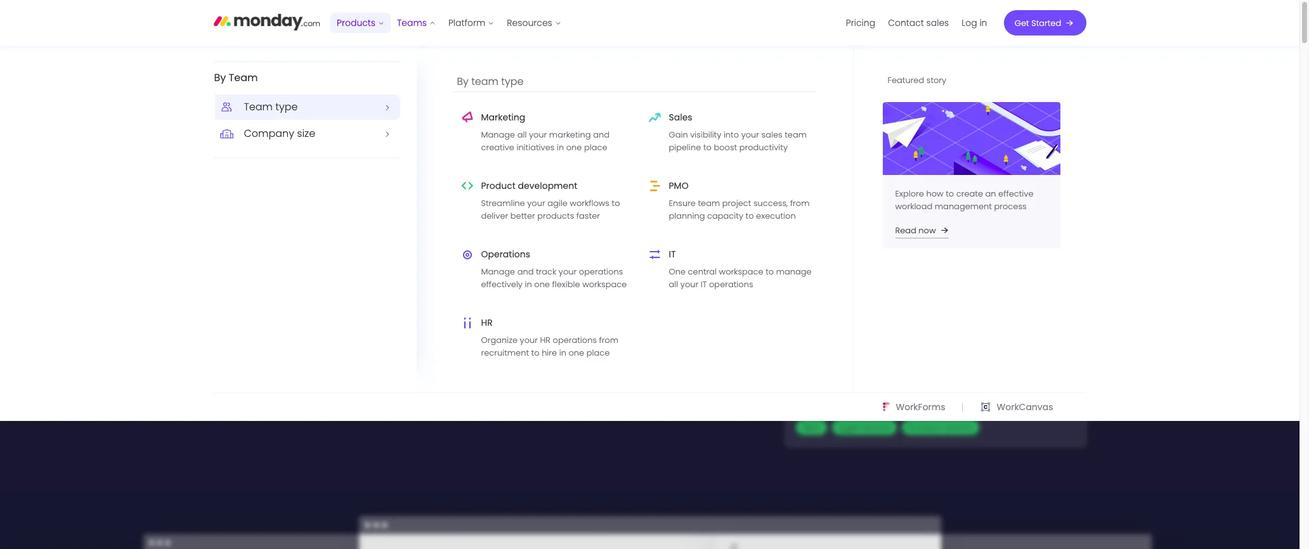 Task type: locate. For each thing, give the bounding box(es) containing it.
products
[[337, 16, 376, 29], [786, 131, 830, 145]]

traffic,
[[338, 99, 364, 111]]

your up by
[[372, 251, 402, 271]]

0 vertical spatial marketing
[[481, 111, 525, 124]]

your up recruitment
[[520, 335, 538, 347]]

marketing down workload
[[897, 222, 940, 235]]

built
[[213, 187, 305, 244]]

manage inside marketing manage all your marketing and creative initiatives in one place
[[481, 129, 515, 141]]

0 vertical spatial workspace
[[719, 266, 764, 278]]

by down "left" at the top
[[457, 74, 469, 89]]

cookies
[[51, 99, 82, 111]]

0 vertical spatial product
[[481, 180, 516, 192]]

better inside product development streamline your agile workflows to deliver better products faster
[[511, 210, 535, 222]]

0 horizontal spatial on
[[248, 99, 258, 111]]

marketing up initiatives
[[549, 129, 591, 141]]

monday.com logo image
[[213, 8, 320, 35]]

from inside hr organize your hr operations from recruitment to hire in one place
[[599, 335, 619, 347]]

0 horizontal spatial product
[[481, 180, 516, 192]]

sales left ops
[[844, 322, 867, 334]]

from
[[847, 196, 867, 208], [790, 198, 810, 210], [957, 283, 977, 295], [599, 335, 619, 347], [934, 383, 954, 395]]

flexible
[[552, 279, 580, 291]]

manage down work
[[847, 183, 881, 195]]

teams down workforms
[[945, 421, 973, 434]]

2 vertical spatial one
[[569, 347, 584, 359]]

1 horizontal spatial teams
[[862, 421, 891, 434]]

your inside it one central workspace to manage all your it operations
[[681, 279, 699, 291]]

sales up gain
[[669, 111, 693, 124]]

your up initiatives
[[529, 129, 547, 141]]

card
[[253, 360, 272, 372]]

track
[[536, 266, 557, 278]]

get started
[[1015, 17, 1062, 29]]

0 horizontal spatial marketing
[[481, 111, 525, 124]]

hr
[[481, 317, 493, 330], [540, 335, 551, 347]]

get
[[1015, 17, 1029, 29]]

1 vertical spatial it
[[701, 279, 707, 291]]

operations for operations
[[1013, 222, 1062, 235]]

manage up "effectively"
[[481, 266, 515, 278]]

0 vertical spatial manage
[[481, 129, 515, 141]]

effectively
[[481, 279, 523, 291]]

0 vertical spatial team
[[229, 70, 258, 85]]

sales inside sales crm streamline the sales cycle, from lead to close.
[[847, 264, 877, 280]]

from inside dev ship better products, from concept to launch.
[[934, 383, 954, 395]]

credit
[[227, 360, 250, 372]]

type up activities. at the top left of page
[[501, 74, 524, 89]]

1 vertical spatial type
[[276, 100, 298, 114]]

in right "effectively"
[[525, 279, 532, 291]]

designed for work.
[[213, 141, 595, 198]]

product for product teams
[[908, 421, 942, 434]]

0 horizontal spatial teams
[[554, 251, 598, 271]]

1 horizontal spatial for
[[418, 141, 474, 198]]

all inside work management manage all aspects of work, from strategy to execution.
[[883, 183, 893, 195]]

better up concept
[[867, 383, 892, 395]]

0 vertical spatial better
[[511, 210, 535, 222]]

0 vertical spatial one
[[566, 142, 582, 154]]

1 vertical spatial better
[[867, 383, 892, 395]]

0 vertical spatial on
[[248, 99, 258, 111]]

manage for operations
[[481, 266, 515, 278]]

register
[[803, 53, 846, 68]]

products,
[[894, 383, 932, 395]]

one right initiatives
[[566, 142, 582, 154]]

now left >
[[849, 53, 871, 68]]

2 vertical spatial operations
[[553, 335, 597, 347]]

marketing inside marketing manage all your marketing and creative initiatives in one place
[[481, 111, 525, 124]]

marketing manage all your marketing and creative initiatives in one place
[[481, 111, 610, 154]]

time
[[366, 360, 385, 372]]

marketing for marketing
[[897, 222, 940, 235]]

team
[[229, 70, 258, 85], [244, 100, 273, 114]]

register now >
[[803, 53, 878, 68]]

1 horizontal spatial marketing
[[549, 129, 591, 141]]

2 vertical spatial manage
[[481, 266, 515, 278]]

to inside explore how to create an effective workload management process
[[946, 188, 954, 200]]

to left manage
[[766, 266, 774, 278]]

in
[[980, 16, 988, 29], [557, 142, 564, 154], [525, 279, 532, 291], [559, 347, 566, 359]]

0 vertical spatial sales
[[927, 16, 949, 29]]

sales
[[927, 16, 949, 29], [762, 129, 783, 141], [909, 283, 930, 295]]

product down workforms
[[908, 421, 942, 434]]

to inside dev ship better products, from concept to launch.
[[884, 395, 892, 407]]

team up experience
[[229, 70, 258, 85]]

all down one
[[669, 279, 678, 291]]

1 vertical spatial the
[[893, 283, 907, 295]]

to down visibility
[[704, 142, 712, 154]]

list containing pricing
[[840, 0, 994, 46]]

all up powered
[[352, 251, 368, 271]]

streamline up deliver
[[481, 198, 525, 210]]

initiatives
[[517, 142, 555, 154]]

0 horizontal spatial streamline
[[481, 198, 525, 210]]

dev ship better products, from concept to launch.
[[847, 364, 954, 407]]

our
[[567, 53, 585, 68]]

1 horizontal spatial marketing
[[897, 222, 940, 235]]

0 vertical spatial products
[[337, 16, 376, 29]]

your inside the operations manage and track your operations effectively in one flexible workspace
[[559, 266, 577, 278]]

workspace inside the operations manage and track your operations effectively in one flexible workspace
[[583, 279, 627, 291]]

sales inside button
[[927, 16, 949, 29]]

streamline up lead
[[847, 283, 891, 295]]

team type
[[244, 100, 298, 114]]

manage inside the operations manage and track your operations effectively in one flexible workspace
[[481, 266, 515, 278]]

on right experience
[[248, 99, 258, 111]]

1 horizontal spatial now
[[919, 225, 936, 237]]

products up wm white image
[[786, 131, 830, 145]]

processes,
[[406, 251, 479, 271]]

1 vertical spatial marketing
[[897, 222, 940, 235]]

faster
[[577, 210, 600, 222]]

in inside hr organize your hr operations from recruitment to hire in one place
[[559, 347, 566, 359]]

sales up lead
[[847, 264, 877, 280]]

teams right agile at bottom right
[[862, 421, 891, 434]]

2 vertical spatial sales
[[909, 283, 930, 295]]

you
[[125, 99, 140, 111]]

1 vertical spatial now
[[919, 225, 936, 237]]

1 vertical spatial marketing
[[549, 129, 591, 141]]

register now > link
[[803, 53, 878, 68]]

in right hire
[[559, 347, 566, 359]]

0 vertical spatial the
[[165, 99, 178, 111]]

main element
[[0, 0, 1300, 549]]

0 horizontal spatial by
[[214, 70, 226, 85]]

an
[[986, 188, 996, 200]]

your up flexible
[[559, 266, 577, 278]]

to right how
[[946, 188, 954, 200]]

from inside work management manage all aspects of work, from strategy to execution.
[[847, 196, 867, 208]]

1 vertical spatial workspace
[[583, 279, 627, 291]]

1 horizontal spatial workspace
[[719, 266, 764, 278]]

0 horizontal spatial for
[[314, 187, 371, 244]]

to right lead
[[868, 296, 876, 308]]

0 vertical spatial place
[[584, 142, 607, 154]]

enhance
[[384, 99, 421, 111]]

for for designed
[[418, 141, 474, 198]]

0 vertical spatial it
[[669, 248, 676, 261]]

to inside hr organize your hr operations from recruitment to hire in one place
[[531, 347, 540, 359]]

projects
[[803, 222, 837, 235]]

0 horizontal spatial operations
[[481, 248, 530, 261]]

1 vertical spatial one
[[534, 279, 550, 291]]

0 vertical spatial now
[[849, 53, 871, 68]]

your inside product development streamline your agile workflows to deliver better products faster
[[527, 198, 545, 210]]

1 our from the left
[[261, 99, 274, 111]]

1 vertical spatial streamline
[[847, 283, 891, 295]]

your
[[529, 129, 547, 141], [741, 129, 759, 141], [527, 198, 545, 210], [372, 251, 402, 271], [559, 266, 577, 278], [681, 279, 699, 291], [520, 335, 538, 347]]

0 horizontal spatial now
[[849, 53, 871, 68]]

and inside the platform where all your processes, tools, and teams work together, powered by monday products.
[[522, 251, 550, 271]]

marketing down by team type
[[439, 99, 481, 111]]

now right read
[[919, 225, 936, 237]]

marketing
[[481, 111, 525, 124], [897, 222, 940, 235]]

our
[[261, 99, 274, 111], [423, 99, 437, 111]]

needed
[[274, 360, 306, 372]]

to inside sales crm streamline the sales cycle, from lead to close.
[[868, 296, 876, 308]]

product up deliver
[[481, 180, 516, 192]]

products inside list item
[[337, 16, 376, 29]]

one
[[566, 142, 582, 154], [534, 279, 550, 291], [569, 347, 584, 359]]

1 vertical spatial products
[[786, 131, 830, 145]]

resources
[[507, 16, 552, 29]]

better
[[511, 210, 535, 222], [867, 383, 892, 395]]

streamline inside sales crm streamline the sales cycle, from lead to close.
[[847, 283, 891, 295]]

1 horizontal spatial better
[[867, 383, 892, 395]]

product inside product development streamline your agile workflows to deliver better products faster
[[481, 180, 516, 192]]

products left teams
[[337, 16, 376, 29]]

your inside sales gain visibility into your sales team pipeline to boost productivity
[[741, 129, 759, 141]]

online
[[587, 53, 618, 68]]

for for built
[[314, 187, 371, 244]]

1 horizontal spatial hr
[[540, 335, 551, 347]]

1 horizontal spatial it
[[701, 279, 707, 291]]

development
[[518, 180, 577, 192]]

0 vertical spatial operations
[[1013, 222, 1062, 235]]

0 horizontal spatial workspace
[[583, 279, 627, 291]]

streamline inside product development streamline your agile workflows to deliver better products faster
[[481, 198, 525, 210]]

to left hire
[[531, 347, 540, 359]]

0 horizontal spatial marketing
[[439, 99, 481, 111]]

everyone.
[[380, 187, 584, 244]]

one down track
[[534, 279, 550, 291]]

1 vertical spatial on
[[387, 360, 398, 372]]

team inside pmo ensure team project success, from planning capacity to execution
[[698, 198, 720, 210]]

to left launch.
[[884, 395, 892, 407]]

manage up the creative
[[481, 129, 515, 141]]

sales crm streamline the sales cycle, from lead to close.
[[847, 264, 977, 308]]

ops
[[869, 322, 886, 334]]

0 vertical spatial type
[[501, 74, 524, 89]]

marketing for marketing manage all your marketing and creative initiatives in one place
[[481, 111, 525, 124]]

one inside marketing manage all your marketing and creative initiatives in one place
[[566, 142, 582, 154]]

for up where
[[314, 187, 371, 244]]

to down project
[[746, 210, 754, 222]]

teams
[[554, 251, 598, 271], [862, 421, 891, 434], [945, 421, 973, 434]]

management
[[879, 164, 957, 180]]

1 list from the left
[[0, 0, 1300, 549]]

sales right contact
[[927, 16, 949, 29]]

all up initiatives
[[517, 129, 527, 141]]

in right initiatives
[[557, 142, 564, 154]]

1 vertical spatial place
[[587, 347, 610, 359]]

product for product development streamline your agile workflows to deliver better products faster
[[481, 180, 516, 192]]

0 horizontal spatial our
[[261, 99, 274, 111]]

1 horizontal spatial streamline
[[847, 283, 891, 295]]

sales left cycle,
[[909, 283, 930, 295]]

teams link
[[391, 13, 442, 33]]

list containing by team
[[0, 0, 1300, 549]]

hr up "organize"
[[481, 317, 493, 330]]

workspace right flexible
[[583, 279, 627, 291]]

0 vertical spatial operations
[[579, 266, 623, 278]]

sales up 'productivity'
[[762, 129, 783, 141]]

✨
[[551, 53, 564, 68]]

marketing down activities. at the top left of page
[[481, 111, 525, 124]]

elevate
[[510, 53, 548, 68]]

2 our from the left
[[423, 99, 437, 111]]

screens
[[701, 53, 741, 68]]

pricing
[[846, 16, 876, 29]]

use
[[34, 99, 49, 111]]

aspects
[[895, 183, 928, 195]]

and inside the operations manage and track your operations effectively in one flexible workspace
[[517, 266, 534, 278]]

teams inside the platform where all your processes, tools, and teams work together, powered by monday products.
[[554, 251, 598, 271]]

1 horizontal spatial on
[[387, 360, 398, 372]]

dec
[[743, 53, 763, 68]]

the up close.
[[893, 283, 907, 295]]

the inside sales crm streamline the sales cycle, from lead to close.
[[893, 283, 907, 295]]

by team type
[[457, 74, 524, 89]]

operations up "effectively"
[[481, 248, 530, 261]]

team
[[471, 74, 499, 89], [785, 129, 807, 141], [910, 131, 937, 145], [698, 198, 720, 210]]

our right enhance
[[423, 99, 437, 111]]

work.
[[484, 141, 595, 198]]

to right "workflows"
[[612, 198, 620, 210]]

1 vertical spatial operations
[[709, 279, 753, 291]]

workspace right central
[[719, 266, 764, 278]]

sales
[[669, 111, 693, 124], [847, 264, 877, 280], [844, 322, 867, 334]]

workcanvas link
[[979, 400, 1053, 415]]

sales for sales
[[669, 111, 693, 124]]

ensure
[[669, 198, 696, 210]]

organize
[[481, 335, 518, 347]]

one right hire
[[569, 347, 584, 359]]

sales for sales crm
[[847, 264, 877, 280]]

for left the creative
[[418, 141, 474, 198]]

0 horizontal spatial better
[[511, 210, 535, 222]]

0 horizontal spatial type
[[276, 100, 298, 114]]

0 horizontal spatial products
[[337, 16, 376, 29]]

our left site,
[[261, 99, 274, 111]]

0 vertical spatial streamline
[[481, 198, 525, 210]]

it up one
[[669, 248, 676, 261]]

1 horizontal spatial type
[[501, 74, 524, 89]]

1 vertical spatial operations
[[481, 248, 530, 261]]

1 horizontal spatial operations
[[1013, 222, 1062, 235]]

your down one
[[681, 279, 699, 291]]

teams for agile teams
[[862, 421, 891, 434]]

better right deliver
[[511, 210, 535, 222]]

place inside marketing manage all your marketing and creative initiatives in one place
[[584, 142, 607, 154]]

the left best
[[165, 99, 178, 111]]

1 vertical spatial manage
[[847, 183, 881, 195]]

0 vertical spatial marketing
[[439, 99, 481, 111]]

all up strategy
[[883, 183, 893, 195]]

it down central
[[701, 279, 707, 291]]

product
[[481, 180, 516, 192], [908, 421, 942, 434]]

manage inside work management manage all aspects of work, from strategy to execution.
[[847, 183, 881, 195]]

your up 'productivity'
[[741, 129, 759, 141]]

to down "aspects"
[[905, 196, 913, 208]]

by up experience
[[214, 70, 226, 85]]

operations up flexible
[[579, 266, 623, 278]]

place up "workflows"
[[584, 142, 607, 154]]

team up 'productivity'
[[785, 129, 807, 141]]

now inside the main submenu element
[[919, 225, 936, 237]]

work management manage all aspects of work, from strategy to execution.
[[847, 164, 961, 208]]

list
[[0, 0, 1300, 549], [840, 0, 994, 46]]

1 horizontal spatial product
[[908, 421, 942, 434]]

team left site,
[[244, 100, 273, 114]]

2 horizontal spatial teams
[[945, 421, 973, 434]]

1 vertical spatial sales
[[762, 129, 783, 141]]

0 horizontal spatial the
[[165, 99, 178, 111]]

1 vertical spatial sales
[[847, 264, 877, 280]]

unlimited
[[326, 360, 364, 372]]

1 vertical spatial product
[[908, 421, 942, 434]]

designed
[[213, 141, 408, 198]]

marketing inside marketing manage all your marketing and creative initiatives in one place
[[549, 129, 591, 141]]

now for register
[[849, 53, 871, 68]]

left
[[465, 53, 482, 68]]

to inside it one central workspace to manage all your it operations
[[766, 266, 774, 278]]

team up capacity
[[698, 198, 720, 210]]

on left free
[[387, 360, 398, 372]]

one
[[669, 266, 686, 278]]

to inside pmo ensure team project success, from planning capacity to execution
[[746, 210, 754, 222]]

operations inside the operations manage and track your operations effectively in one flexible workspace
[[481, 248, 530, 261]]

1 horizontal spatial the
[[893, 283, 907, 295]]

sales inside sales gain visibility into your sales team pipeline to boost productivity
[[762, 129, 783, 141]]

1 vertical spatial hr
[[540, 335, 551, 347]]

lead
[[847, 296, 865, 308]]

1 horizontal spatial our
[[423, 99, 437, 111]]

2 list from the left
[[840, 0, 994, 46]]

1 horizontal spatial by
[[457, 74, 469, 89]]

hr up hire
[[540, 335, 551, 347]]

1 horizontal spatial products
[[786, 131, 830, 145]]

wm white image
[[796, 167, 837, 207]]

teams up flexible
[[554, 251, 598, 271]]

0 vertical spatial hr
[[481, 317, 493, 330]]

your down development
[[527, 198, 545, 210]]

gain
[[669, 129, 688, 141]]

type up company size
[[276, 100, 298, 114]]

operations down central
[[709, 279, 753, 291]]

it
[[669, 248, 676, 261], [701, 279, 707, 291]]

to inside sales gain visibility into your sales team pipeline to boost productivity
[[704, 142, 712, 154]]

where
[[306, 251, 348, 271]]

products.
[[464, 277, 529, 296]]

operations down process
[[1013, 222, 1062, 235]]

sales inside sales gain visibility into your sales team pipeline to boost productivity
[[669, 111, 693, 124]]

operations up hire
[[553, 335, 597, 347]]

by for by team
[[214, 70, 226, 85]]

place right hire
[[587, 347, 610, 359]]

operations inside hr organize your hr operations from recruitment to hire in one place
[[553, 335, 597, 347]]

0 horizontal spatial it
[[669, 248, 676, 261]]

0 vertical spatial sales
[[669, 111, 693, 124]]



Task type: vqa. For each thing, say whether or not it's contained in the screenshot.
the cookies related to all
no



Task type: describe. For each thing, give the bounding box(es) containing it.
one inside hr organize your hr operations from recruitment to hire in one place
[[569, 347, 584, 359]]

one inside the operations manage and track your operations effectively in one flexible workspace
[[534, 279, 550, 291]]

sales gain visibility into your sales team pipeline to boost productivity
[[669, 111, 807, 154]]

contact sales button
[[882, 13, 956, 33]]

products for products
[[337, 16, 376, 29]]

platform
[[242, 251, 302, 271]]

have
[[142, 99, 163, 111]]

product development streamline your agile workflows to deliver better products faster
[[481, 180, 620, 222]]

team inside sales gain visibility into your sales team pipeline to boost productivity
[[785, 129, 807, 141]]

power
[[846, 131, 877, 145]]

in right log
[[980, 16, 988, 29]]

management
[[935, 201, 992, 213]]

all inside it one central workspace to manage all your it operations
[[669, 279, 678, 291]]

manage for marketing
[[481, 129, 515, 141]]

sales inside sales crm streamline the sales cycle, from lead to close.
[[909, 283, 930, 295]]

agile
[[838, 421, 860, 434]]

pmo
[[669, 180, 689, 192]]

1
[[422, 53, 426, 68]]

1 vertical spatial team
[[244, 100, 273, 114]]

pmo ensure team project success, from planning capacity to execution
[[669, 180, 810, 222]]

blog image
[[883, 102, 1060, 175]]

month
[[428, 53, 463, 68]]

contact
[[888, 16, 924, 29]]

teams
[[397, 16, 427, 29]]

hp asset dark bg image
[[0, 493, 1300, 549]]

2 vertical spatial sales
[[844, 322, 867, 334]]

list inside main element
[[840, 0, 994, 46]]

company
[[244, 127, 294, 141]]

from inside pmo ensure team project success, from planning capacity to execution
[[790, 198, 810, 210]]

workload
[[896, 201, 933, 213]]

best
[[180, 99, 198, 111]]

0 horizontal spatial hr
[[481, 317, 493, 330]]

hits
[[681, 53, 699, 68]]

the
[[213, 251, 238, 271]]

productivity
[[740, 142, 788, 154]]

story
[[927, 74, 947, 86]]

every
[[880, 131, 907, 145]]

in inside the operations manage and track your operations effectively in one flexible workspace
[[525, 279, 532, 291]]

to right site,
[[294, 99, 302, 111]]

products for products to power every team
[[786, 131, 830, 145]]

work,
[[940, 183, 961, 195]]

capacity
[[707, 210, 744, 222]]

recruitment
[[481, 347, 529, 359]]

better inside dev ship better products, from concept to launch.
[[867, 383, 892, 395]]

built for everyone.
[[213, 187, 584, 244]]

process
[[995, 201, 1027, 213]]

read
[[896, 225, 917, 237]]

dev
[[847, 364, 869, 379]]

now for read
[[919, 225, 936, 237]]

platform link
[[442, 13, 501, 33]]

manage
[[776, 266, 812, 278]]

hire
[[542, 347, 557, 359]]

operations inside it one central workspace to manage all your it operations
[[709, 279, 753, 291]]

to left power
[[833, 131, 843, 145]]

until
[[484, 53, 508, 68]]

products list item
[[331, 0, 391, 46]]

dev white image
[[796, 366, 837, 407]]

your inside marketing manage all your marketing and creative initiatives in one place
[[529, 129, 547, 141]]

resources link
[[501, 13, 568, 33]]

conference
[[621, 53, 678, 68]]

crm white image
[[796, 266, 837, 307]]

create
[[957, 188, 983, 200]]

>
[[873, 53, 878, 68]]

pipeline
[[669, 142, 701, 154]]

project
[[723, 198, 751, 210]]

agile
[[548, 198, 568, 210]]

streamline for sales
[[847, 283, 891, 295]]

to left ensure
[[84, 99, 92, 111]]

log
[[962, 16, 977, 29]]

from inside sales crm streamline the sales cycle, from lead to close.
[[957, 283, 977, 295]]

experience
[[200, 99, 245, 111]]

to inside product development streamline your agile workflows to deliver better products faster
[[612, 198, 620, 210]]

team down until
[[471, 74, 499, 89]]

team right every
[[910, 131, 937, 145]]

1 month left until elevate ✨ our online conference hits screens dec 14th
[[422, 53, 788, 68]]

streamline for product
[[481, 198, 525, 210]]

14th
[[766, 53, 785, 68]]

plan
[[419, 360, 438, 372]]

operations for operations manage and track your operations effectively in one flexible workspace
[[481, 248, 530, 261]]

to inside work management manage all aspects of work, from strategy to execution.
[[905, 196, 913, 208]]

started
[[1032, 17, 1062, 29]]

concept
[[847, 395, 881, 407]]

read now link
[[896, 224, 951, 239]]

hr organize your hr operations from recruitment to hire in one place
[[481, 317, 619, 359]]

all inside marketing manage all your marketing and creative initiatives in one place
[[517, 129, 527, 141]]

tools,
[[483, 251, 519, 271]]

central
[[688, 266, 717, 278]]

products to power every team
[[786, 131, 937, 145]]

we use cookies to ensure you have the best experience on our site, to analyze traffic, and enhance our marketing activities.
[[19, 99, 521, 111]]

operations inside the operations manage and track your operations effectively in one flexible workspace
[[579, 266, 623, 278]]

cycle,
[[932, 283, 955, 295]]

read now
[[896, 225, 936, 237]]

success,
[[754, 198, 788, 210]]

close.
[[878, 296, 901, 308]]

execution.
[[915, 196, 957, 208]]

how
[[927, 188, 944, 200]]

by for by team type
[[457, 74, 469, 89]]

into
[[724, 129, 739, 141]]

log in link
[[956, 13, 994, 33]]

products link
[[331, 13, 391, 33]]

sales ops
[[844, 322, 886, 334]]

main submenu element
[[0, 46, 1300, 421]]

teams for product teams
[[945, 421, 973, 434]]

visibility
[[690, 129, 722, 141]]

execution
[[756, 210, 796, 222]]

no credit card needed   ✦    unlimited time on free plan
[[213, 360, 438, 372]]

workspace inside it one central workspace to manage all your it operations
[[719, 266, 764, 278]]

deliver
[[481, 210, 508, 222]]

your inside the platform where all your processes, tools, and teams work together, powered by monday products.
[[372, 251, 402, 271]]

r&d
[[803, 421, 821, 434]]

boost
[[714, 142, 737, 154]]

workforms link
[[882, 400, 946, 415]]

ship
[[847, 383, 865, 395]]

in inside marketing manage all your marketing and creative initiatives in one place
[[557, 142, 564, 154]]

powered
[[315, 277, 377, 296]]

by team
[[214, 70, 258, 85]]

free
[[400, 360, 417, 372]]

by
[[381, 277, 398, 296]]

product teams
[[908, 421, 973, 434]]

log in
[[962, 16, 988, 29]]

creative
[[481, 142, 514, 154]]

✦
[[312, 360, 319, 372]]

your inside hr organize your hr operations from recruitment to hire in one place
[[520, 335, 538, 347]]

and inside marketing manage all your marketing and creative initiatives in one place
[[593, 129, 610, 141]]

place inside hr organize your hr operations from recruitment to hire in one place
[[587, 347, 610, 359]]

all inside the platform where all your processes, tools, and teams work together, powered by monday products.
[[352, 251, 368, 271]]

explore
[[896, 188, 924, 200]]



